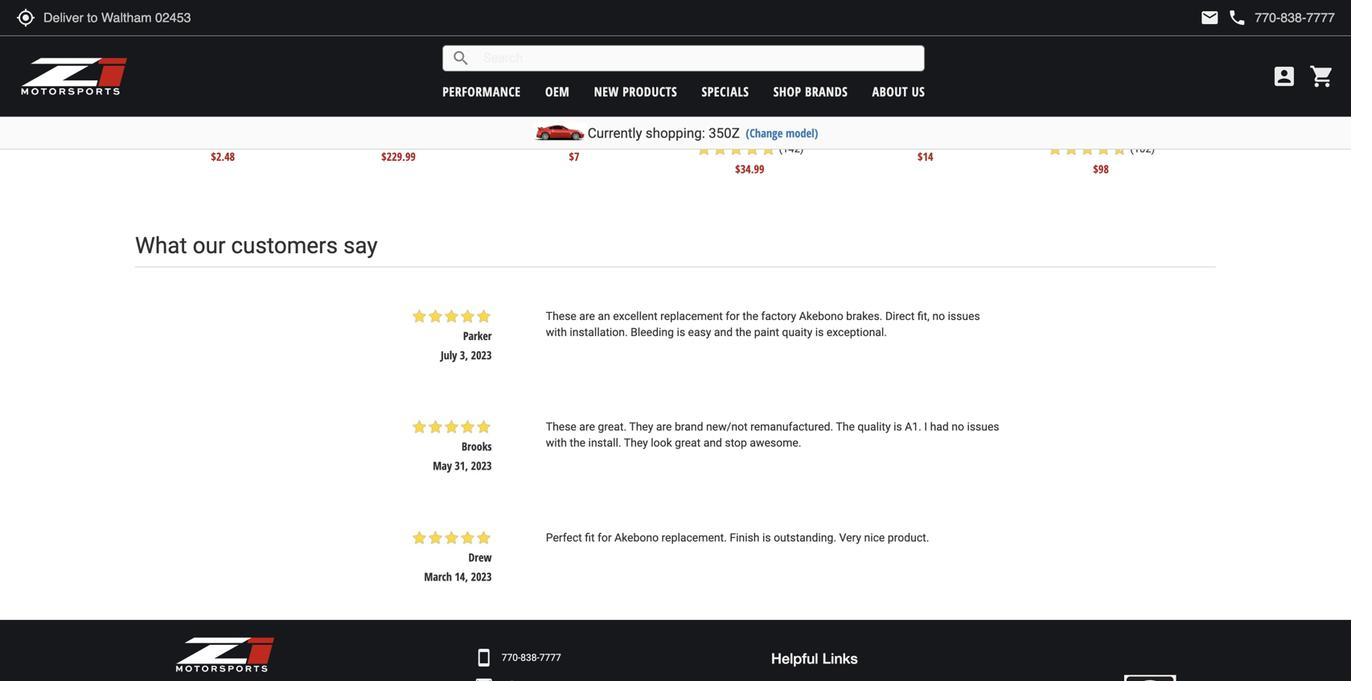 Task type: vqa. For each thing, say whether or not it's contained in the screenshot.
1st Exhaust from left
yes



Task type: describe. For each thing, give the bounding box(es) containing it.
&
[[1134, 123, 1141, 138]]

smartphone
[[474, 649, 494, 668]]

star_half inside "cnc aluminum bolt-on wheel spacers (20mm, 25mm, & 30mm) star star star star star_half (102) $98"
[[1112, 141, 1128, 157]]

star star star star star drew march 14, 2023
[[412, 530, 492, 584]]

$2.48
[[211, 149, 235, 164]]

brand
[[675, 420, 704, 434]]

street
[[366, 110, 393, 126]]

wheel
[[1140, 110, 1168, 126]]

install.
[[589, 436, 622, 450]]

aluminum for &
[[1055, 110, 1101, 126]]

770-
[[502, 652, 521, 664]]

mail
[[1201, 8, 1220, 27]]

fit
[[585, 531, 595, 544]]

z1 for z1 brake bleeder cap
[[176, 110, 187, 126]]

easy
[[688, 326, 711, 339]]

phone
[[1228, 8, 1247, 27]]

is right quaity
[[816, 326, 824, 339]]

paint
[[754, 326, 779, 339]]

new products link
[[594, 83, 678, 100]]

spacers
[[1028, 123, 1060, 138]]

customers
[[231, 233, 338, 259]]

an
[[598, 310, 610, 323]]

shop brands
[[774, 83, 848, 100]]

cnc aluminum bolt-on wheel spacers (20mm, 25mm, & 30mm) star star star star star_half (102) $98
[[1028, 110, 1175, 176]]

$14
[[918, 149, 934, 164]]

2 inside 2 bolt  exhaust gasket star star star star star_half (32) $7
[[527, 110, 532, 126]]

2023 for star star star star star drew march 14, 2023
[[471, 569, 492, 584]]

(102)
[[1131, 143, 1155, 155]]

2 brake from the left
[[418, 110, 443, 126]]

had
[[930, 420, 949, 434]]

links
[[823, 650, 858, 667]]

great.
[[598, 420, 627, 434]]

(32)
[[606, 130, 625, 142]]

z1 for z1 forged street rear brake caliper
[[321, 110, 331, 126]]

product.
[[888, 531, 930, 544]]

cnc
[[1035, 110, 1052, 126]]

replacement
[[661, 310, 723, 323]]

what our customers say
[[135, 233, 378, 259]]

specials
[[702, 83, 749, 100]]

exceptional.
[[827, 326, 887, 339]]

gaskets
[[962, 110, 996, 126]]

on
[[1125, 110, 1138, 126]]

1 vertical spatial the
[[736, 326, 752, 339]]

-
[[826, 110, 830, 126]]

new
[[594, 83, 619, 100]]

my_location
[[16, 8, 35, 27]]

31,
[[455, 458, 468, 473]]

bolt inside 2 bolt  exhaust gasket star star star star star_half (32) $7
[[535, 110, 552, 126]]

drew
[[469, 550, 492, 565]]

search
[[452, 49, 471, 68]]

these for star star star star star parker july 3, 2023
[[546, 310, 577, 323]]

shop brands link
[[774, 83, 848, 100]]

issues inside the these are an excellent replacement for the factory akebono brakes. direct fit, no issues with installation. bleeding is easy and the paint quaity is exceptional.
[[948, 310, 980, 323]]

bleeder inside z1 aluminum coolant bleeder port - heater hose star star star star star (142) $34.99
[[769, 110, 802, 126]]

Search search field
[[471, 46, 925, 71]]

specials link
[[702, 83, 749, 100]]

z1 brake bleeder cap
[[176, 110, 269, 126]]

30mm)
[[1144, 123, 1175, 138]]

shopping:
[[646, 125, 705, 141]]

are for star star star star star parker july 3, 2023
[[579, 310, 595, 323]]

may
[[433, 458, 452, 473]]

$34.99
[[736, 161, 765, 176]]

7777
[[540, 652, 561, 664]]

currently shopping: 350z (change model)
[[588, 125, 818, 141]]

quaity
[[782, 326, 813, 339]]

z1 forged street rear brake caliper
[[321, 110, 476, 126]]

performance link
[[443, 83, 521, 100]]

(20mm,
[[1063, 123, 1098, 138]]

stop
[[725, 436, 747, 450]]

what
[[135, 233, 187, 259]]

shop
[[774, 83, 802, 100]]

2 exhaust from the left
[[925, 110, 959, 126]]

quality
[[858, 420, 891, 434]]

the
[[836, 420, 855, 434]]

z1 metal 2 bolt exhaust gaskets
[[855, 110, 996, 126]]

cap
[[253, 110, 269, 126]]

are up look
[[656, 420, 672, 434]]

perfect
[[546, 531, 582, 544]]

no inside the these are an excellent replacement for the factory akebono brakes. direct fit, no issues with installation. bleeding is easy and the paint quaity is exceptional.
[[933, 310, 945, 323]]

products
[[623, 83, 678, 100]]

currently
[[588, 125, 642, 141]]

z1 for z1 aluminum coolant bleeder port - heater hose star star star star star (142) $34.99
[[671, 110, 681, 126]]

say
[[343, 233, 378, 259]]

fit,
[[918, 310, 930, 323]]

2 bolt  exhaust gasket star star star star star_half (32) $7
[[523, 110, 625, 164]]

are for star star star star star brooks may 31, 2023
[[579, 420, 595, 434]]

about
[[873, 83, 908, 100]]

our
[[193, 233, 226, 259]]

model)
[[786, 125, 818, 141]]

smartphone 770-838-7777
[[474, 649, 561, 668]]



Task type: locate. For each thing, give the bounding box(es) containing it.
1 horizontal spatial brake
[[418, 110, 443, 126]]

new products
[[594, 83, 678, 100]]

aluminum down the specials
[[683, 110, 729, 126]]

akebono right fit
[[615, 531, 659, 544]]

1 aluminum from the left
[[683, 110, 729, 126]]

0 horizontal spatial brake
[[189, 110, 215, 126]]

gasket
[[592, 110, 622, 126]]

0 vertical spatial issues
[[948, 310, 980, 323]]

star_half inside 2 bolt  exhaust gasket star star star star star_half (32) $7
[[588, 128, 604, 144]]

2 with from the top
[[546, 436, 567, 450]]

0 horizontal spatial aluminum
[[683, 110, 729, 126]]

0 vertical spatial for
[[726, 310, 740, 323]]

0 vertical spatial these
[[546, 310, 577, 323]]

1 bleeder from the left
[[217, 110, 251, 126]]

us
[[912, 83, 925, 100]]

3 2023 from the top
[[471, 569, 492, 584]]

3,
[[460, 347, 468, 363]]

2 bolt from the left
[[905, 110, 922, 126]]

z1 company logo image
[[175, 636, 276, 674]]

0 horizontal spatial akebono
[[615, 531, 659, 544]]

z1 inside z1 aluminum coolant bleeder port - heater hose star star star star star (142) $34.99
[[671, 110, 681, 126]]

z1 motorsports logo image
[[20, 56, 128, 97]]

2023 for star star star star star parker july 3, 2023
[[471, 347, 492, 363]]

they
[[629, 420, 654, 434], [624, 436, 648, 450]]

for right fit
[[598, 531, 612, 544]]

a1.
[[905, 420, 922, 434]]

and inside these are great. they are brand new/not remanufactured. the quality is a1. i had no issues with the install. they look great and stop awesome.
[[704, 436, 722, 450]]

2023 inside star star star star star parker july 3, 2023
[[471, 347, 492, 363]]

aluminum right "cnc"
[[1055, 110, 1101, 126]]

z1 left metal
[[855, 110, 866, 126]]

great
[[675, 436, 701, 450]]

the left paint
[[736, 326, 752, 339]]

0 vertical spatial no
[[933, 310, 945, 323]]

1 vertical spatial they
[[624, 436, 648, 450]]

issues right fit,
[[948, 310, 980, 323]]

(142)
[[779, 143, 804, 155]]

star_half
[[588, 128, 604, 144], [1112, 141, 1128, 157]]

no right had
[[952, 420, 965, 434]]

installation.
[[570, 326, 628, 339]]

2023 inside star star star star star drew march 14, 2023
[[471, 569, 492, 584]]

look
[[651, 436, 672, 450]]

1 vertical spatial no
[[952, 420, 965, 434]]

about us link
[[873, 83, 925, 100]]

0 horizontal spatial exhaust
[[555, 110, 589, 126]]

z1 aluminum coolant bleeder port - heater hose star star star star star (142) $34.99
[[671, 110, 830, 176]]

aluminum inside z1 aluminum coolant bleeder port - heater hose star star star star star (142) $34.99
[[683, 110, 729, 126]]

z1 left cap
[[176, 110, 187, 126]]

is right "finish"
[[763, 531, 771, 544]]

1 horizontal spatial bleeder
[[769, 110, 802, 126]]

14,
[[455, 569, 468, 584]]

aluminum inside "cnc aluminum bolt-on wheel spacers (20mm, 25mm, & 30mm) star star star star star_half (102) $98"
[[1055, 110, 1101, 126]]

issues right had
[[967, 420, 1000, 434]]

exhaust inside 2 bolt  exhaust gasket star star star star star_half (32) $7
[[555, 110, 589, 126]]

2 bleeder from the left
[[769, 110, 802, 126]]

2 these from the top
[[546, 420, 577, 434]]

with left installation.
[[546, 326, 567, 339]]

0 vertical spatial with
[[546, 326, 567, 339]]

4 z1 from the left
[[855, 110, 866, 126]]

1 horizontal spatial for
[[726, 310, 740, 323]]

2 2 from the left
[[897, 110, 902, 126]]

1 bolt from the left
[[535, 110, 552, 126]]

0 horizontal spatial star_half
[[588, 128, 604, 144]]

with inside the these are an excellent replacement for the factory akebono brakes. direct fit, no issues with installation. bleeding is easy and the paint quaity is exceptional.
[[546, 326, 567, 339]]

these up installation.
[[546, 310, 577, 323]]

the left install. on the left of page
[[570, 436, 586, 450]]

0 vertical spatial 2023
[[471, 347, 492, 363]]

the inside these are great. they are brand new/not remanufactured. the quality is a1. i had no issues with the install. they look great and stop awesome.
[[570, 436, 586, 450]]

(change model) link
[[746, 125, 818, 141]]

phone link
[[1228, 8, 1335, 27]]

(change
[[746, 125, 783, 141]]

1 horizontal spatial bolt
[[905, 110, 922, 126]]

0 horizontal spatial no
[[933, 310, 945, 323]]

1 vertical spatial these
[[546, 420, 577, 434]]

and right easy
[[714, 326, 733, 339]]

direct
[[886, 310, 915, 323]]

metal
[[868, 110, 894, 126]]

oem link
[[545, 83, 570, 100]]

the up paint
[[743, 310, 759, 323]]

shopping_cart link
[[1306, 64, 1335, 89]]

sema member logo image
[[1125, 676, 1177, 681]]

1 2 from the left
[[527, 110, 532, 126]]

1 horizontal spatial no
[[952, 420, 965, 434]]

bolt-
[[1104, 110, 1125, 126]]

account_box link
[[1268, 64, 1302, 89]]

finish
[[730, 531, 760, 544]]

exhaust down oem
[[555, 110, 589, 126]]

they left look
[[624, 436, 648, 450]]

is left easy
[[677, 326, 685, 339]]

2023 for star star star star star brooks may 31, 2023
[[471, 458, 492, 473]]

2 2023 from the top
[[471, 458, 492, 473]]

no inside these are great. they are brand new/not remanufactured. the quality is a1. i had no issues with the install. they look great and stop awesome.
[[952, 420, 965, 434]]

bolt down us
[[905, 110, 922, 126]]

they up look
[[629, 420, 654, 434]]

outstanding.
[[774, 531, 837, 544]]

1 with from the top
[[546, 326, 567, 339]]

rear
[[395, 110, 415, 126]]

1 exhaust from the left
[[555, 110, 589, 126]]

is inside these are great. they are brand new/not remanufactured. the quality is a1. i had no issues with the install. they look great and stop awesome.
[[894, 420, 902, 434]]

are
[[579, 310, 595, 323], [579, 420, 595, 434], [656, 420, 672, 434]]

0 horizontal spatial 2
[[527, 110, 532, 126]]

no
[[933, 310, 945, 323], [952, 420, 965, 434]]

these
[[546, 310, 577, 323], [546, 420, 577, 434]]

with inside these are great. they are brand new/not remanufactured. the quality is a1. i had no issues with the install. they look great and stop awesome.
[[546, 436, 567, 450]]

0 horizontal spatial for
[[598, 531, 612, 544]]

$98
[[1094, 161, 1109, 176]]

star_half left (32)
[[588, 128, 604, 144]]

1 these from the top
[[546, 310, 577, 323]]

2023 right the 3,
[[471, 347, 492, 363]]

1 vertical spatial with
[[546, 436, 567, 450]]

are left an
[[579, 310, 595, 323]]

are inside the these are an excellent replacement for the factory akebono brakes. direct fit, no issues with installation. bleeding is easy and the paint quaity is exceptional.
[[579, 310, 595, 323]]

bolt down oem
[[535, 110, 552, 126]]

for inside the these are an excellent replacement for the factory akebono brakes. direct fit, no issues with installation. bleeding is easy and the paint quaity is exceptional.
[[726, 310, 740, 323]]

excellent
[[613, 310, 658, 323]]

are up install. on the left of page
[[579, 420, 595, 434]]

2023 down drew on the left of page
[[471, 569, 492, 584]]

these are great. they are brand new/not remanufactured. the quality is a1. i had no issues with the install. they look great and stop awesome.
[[546, 420, 1000, 450]]

for
[[726, 310, 740, 323], [598, 531, 612, 544]]

no right fit,
[[933, 310, 945, 323]]

issues
[[948, 310, 980, 323], [967, 420, 1000, 434]]

these inside these are great. they are brand new/not remanufactured. the quality is a1. i had no issues with the install. they look great and stop awesome.
[[546, 420, 577, 434]]

2 z1 from the left
[[321, 110, 331, 126]]

performance
[[443, 83, 521, 100]]

25mm,
[[1101, 123, 1132, 138]]

brake up $2.48
[[189, 110, 215, 126]]

350z
[[709, 125, 740, 141]]

star_half down 25mm,
[[1112, 141, 1128, 157]]

account_box
[[1272, 64, 1298, 89]]

838-
[[521, 652, 540, 664]]

1 vertical spatial akebono
[[615, 531, 659, 544]]

1 vertical spatial and
[[704, 436, 722, 450]]

for right replacement
[[726, 310, 740, 323]]

helpful links
[[771, 650, 858, 667]]

0 vertical spatial and
[[714, 326, 733, 339]]

oem
[[545, 83, 570, 100]]

2023 down brooks
[[471, 458, 492, 473]]

very
[[839, 531, 862, 544]]

2023 inside star star star star star brooks may 31, 2023
[[471, 458, 492, 473]]

and inside the these are an excellent replacement for the factory akebono brakes. direct fit, no issues with installation. bleeding is easy and the paint quaity is exceptional.
[[714, 326, 733, 339]]

1 vertical spatial for
[[598, 531, 612, 544]]

1 horizontal spatial exhaust
[[925, 110, 959, 126]]

2 aluminum from the left
[[1055, 110, 1101, 126]]

with left install. on the left of page
[[546, 436, 567, 450]]

z1 left forged on the top of the page
[[321, 110, 331, 126]]

is left a1.
[[894, 420, 902, 434]]

brands
[[805, 83, 848, 100]]

bleeder
[[217, 110, 251, 126], [769, 110, 802, 126]]

these left great. at the bottom left of page
[[546, 420, 577, 434]]

2 vertical spatial 2023
[[471, 569, 492, 584]]

bleeder down shop
[[769, 110, 802, 126]]

aluminum for star
[[683, 110, 729, 126]]

z1 for z1 metal 2 bolt exhaust gaskets
[[855, 110, 866, 126]]

replacement.
[[662, 531, 727, 544]]

port
[[805, 110, 823, 126]]

0 vertical spatial they
[[629, 420, 654, 434]]

issues inside these are great. they are brand new/not remanufactured. the quality is a1. i had no issues with the install. they look great and stop awesome.
[[967, 420, 1000, 434]]

bleeder left cap
[[217, 110, 251, 126]]

0 vertical spatial the
[[743, 310, 759, 323]]

1 horizontal spatial star_half
[[1112, 141, 1128, 157]]

mail phone
[[1201, 8, 1247, 27]]

1 brake from the left
[[189, 110, 215, 126]]

helpful
[[771, 650, 819, 667]]

forged
[[334, 110, 364, 126]]

1 horizontal spatial akebono
[[799, 310, 844, 323]]

1 vertical spatial 2023
[[471, 458, 492, 473]]

z1 down products at the top of page
[[671, 110, 681, 126]]

0 horizontal spatial bleeder
[[217, 110, 251, 126]]

bleeding
[[631, 326, 674, 339]]

exhaust down us
[[925, 110, 959, 126]]

hose
[[756, 123, 777, 138]]

these for star star star star star brooks may 31, 2023
[[546, 420, 577, 434]]

aluminum
[[683, 110, 729, 126], [1055, 110, 1101, 126]]

brooks
[[462, 439, 492, 454]]

z1
[[176, 110, 187, 126], [321, 110, 331, 126], [671, 110, 681, 126], [855, 110, 866, 126]]

new/not
[[706, 420, 748, 434]]

770-838-7777 link
[[502, 651, 561, 665]]

0 vertical spatial akebono
[[799, 310, 844, 323]]

akebono up quaity
[[799, 310, 844, 323]]

star star star star star brooks may 31, 2023
[[412, 419, 492, 473]]

mail link
[[1201, 8, 1220, 27]]

star star star star star parker july 3, 2023
[[412, 308, 492, 363]]

these inside the these are an excellent replacement for the factory akebono brakes. direct fit, no issues with installation. bleeding is easy and the paint quaity is exceptional.
[[546, 310, 577, 323]]

1 horizontal spatial 2
[[897, 110, 902, 126]]

3 z1 from the left
[[671, 110, 681, 126]]

0 horizontal spatial bolt
[[535, 110, 552, 126]]

2 vertical spatial the
[[570, 436, 586, 450]]

awesome.
[[750, 436, 802, 450]]

1 vertical spatial issues
[[967, 420, 1000, 434]]

and down new/not
[[704, 436, 722, 450]]

akebono
[[799, 310, 844, 323], [615, 531, 659, 544]]

shopping_cart
[[1310, 64, 1335, 89]]

star
[[523, 128, 539, 144], [539, 128, 556, 144], [556, 128, 572, 144], [572, 128, 588, 144], [696, 141, 712, 157], [712, 141, 728, 157], [728, 141, 744, 157], [744, 141, 760, 157], [760, 141, 777, 157], [1048, 141, 1064, 157], [1064, 141, 1080, 157], [1080, 141, 1096, 157], [1096, 141, 1112, 157], [412, 308, 428, 324], [428, 308, 444, 324], [444, 308, 460, 324], [460, 308, 476, 324], [476, 308, 492, 324], [412, 419, 428, 435], [428, 419, 444, 435], [444, 419, 460, 435], [460, 419, 476, 435], [476, 419, 492, 435], [412, 530, 428, 546], [428, 530, 444, 546], [444, 530, 460, 546], [460, 530, 476, 546], [476, 530, 492, 546]]

brake right 'rear'
[[418, 110, 443, 126]]

factory
[[761, 310, 797, 323]]

1 horizontal spatial aluminum
[[1055, 110, 1101, 126]]

brakes.
[[846, 310, 883, 323]]

1 z1 from the left
[[176, 110, 187, 126]]

nice
[[864, 531, 885, 544]]

akebono inside the these are an excellent replacement for the factory akebono brakes. direct fit, no issues with installation. bleeding is easy and the paint quaity is exceptional.
[[799, 310, 844, 323]]

1 2023 from the top
[[471, 347, 492, 363]]



